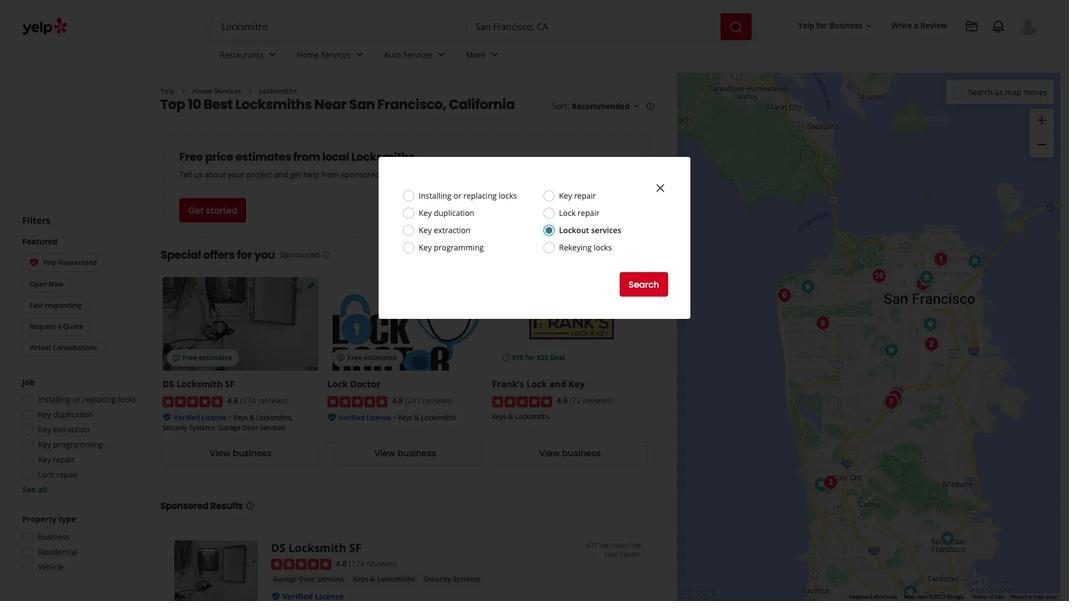 Task type: locate. For each thing, give the bounding box(es) containing it.
keys inside button
[[353, 575, 369, 585]]

1 horizontal spatial verified license button
[[339, 412, 391, 423]]

about
[[205, 170, 226, 180]]

4.8 left (241 on the left bottom of page
[[392, 396, 403, 406]]

search button
[[620, 272, 669, 297]]

2 verified from the left
[[339, 413, 365, 423]]

4.8 up keys & locksmiths, security systems, garage door services
[[227, 396, 238, 406]]

for left 16 chevron down v2 image
[[817, 20, 828, 31]]

1 horizontal spatial key programming
[[419, 242, 484, 253]]

0 horizontal spatial yelp
[[43, 258, 57, 267]]

keys & locksmiths link
[[351, 574, 417, 586]]

write
[[892, 20, 912, 31]]

replacing
[[464, 191, 497, 201], [83, 394, 116, 405]]

now
[[49, 279, 64, 289]]

ds locksmith sf down 16 free estimates v2 icon
[[163, 379, 235, 391]]

special
[[160, 248, 201, 263]]

key
[[559, 191, 572, 201], [419, 208, 432, 218], [419, 225, 432, 236], [419, 242, 432, 253], [569, 379, 585, 391], [38, 409, 51, 420], [38, 425, 51, 435], [38, 440, 51, 450], [38, 455, 51, 465]]

1 horizontal spatial 4.8 (174 reviews)
[[336, 559, 397, 569]]

key repair up all
[[38, 455, 75, 465]]

featured group
[[20, 236, 138, 358]]

1 horizontal spatial programming
[[434, 242, 484, 253]]

estimates for ds locksmith sf
[[199, 353, 232, 363]]

24 chevron down v2 image for more
[[488, 48, 501, 62]]

home services inside the "business categories" element
[[297, 49, 351, 60]]

lock world image
[[868, 265, 891, 287]]

1 vertical spatial garage
[[274, 575, 297, 585]]

for inside button
[[817, 20, 828, 31]]

price
[[205, 150, 233, 165]]

(174
[[240, 396, 256, 406], [349, 559, 365, 569]]

estimates up doctor
[[364, 353, 397, 363]]

4.8 (174 reviews)
[[227, 396, 288, 406], [336, 559, 397, 569]]

4.8 (174 reviews) for the 4.8 star rating image on top of garage door services at the left
[[336, 559, 397, 569]]

free
[[179, 150, 203, 165], [183, 353, 197, 363], [348, 353, 362, 363]]

24 chevron down v2 image for restaurants
[[266, 48, 279, 62]]

1 horizontal spatial home services
[[297, 49, 351, 60]]

garage door services
[[274, 575, 344, 585]]

key repair up lockout
[[559, 191, 596, 201]]

2 horizontal spatial a
[[1029, 594, 1032, 601]]

view for doctor
[[374, 448, 395, 460]]

results
[[210, 500, 243, 513]]

services inside auto services link
[[403, 49, 433, 60]]

0 vertical spatial locksmith
[[176, 379, 223, 391]]

and up 4.9
[[550, 379, 567, 391]]

0 horizontal spatial view business
[[210, 448, 272, 460]]

home services right 16 chevron right v2 icon
[[193, 86, 241, 96]]

2 vertical spatial a
[[1029, 594, 1032, 601]]

sf up keys & locksmiths, security systems, garage door services
[[225, 379, 235, 391]]

$10 for $25 deal link
[[492, 278, 648, 371]]

marios locksmith image
[[881, 391, 903, 414]]

keys & locksmiths button
[[351, 574, 417, 586]]

services
[[591, 225, 622, 236]]

view business down (72
[[539, 448, 601, 460]]

and
[[274, 170, 288, 180], [550, 379, 567, 391]]

ds locksmith sf up garage door services at the left
[[271, 541, 362, 556]]

zoom out image
[[1036, 138, 1049, 152]]

lock repair up lockout
[[559, 208, 600, 218]]

key repair inside search dialog
[[559, 191, 596, 201]]

security left "systems"
[[424, 575, 451, 585]]

and left the get
[[274, 170, 288, 180]]

2 view business from the left
[[374, 448, 436, 460]]

1 horizontal spatial or
[[454, 191, 462, 201]]

yelp guaranteed button
[[22, 254, 104, 271]]

pickbuster locksmith image
[[921, 333, 943, 356]]

1 view business link from the left
[[163, 442, 319, 466]]

0 horizontal spatial extraction
[[53, 425, 90, 435]]

business for frank's lock and key
[[562, 448, 601, 460]]

error
[[1046, 594, 1058, 601]]

for right $10
[[526, 353, 535, 363]]

key extraction inside search dialog
[[419, 225, 471, 236]]

garage inside keys & locksmiths, security systems, garage door services
[[218, 423, 241, 433]]

business categories element
[[211, 40, 1039, 72]]

1 horizontal spatial home
[[297, 49, 319, 60]]

lock doctor link
[[327, 379, 381, 391]]

4.8 for ds locksmith sf
[[227, 396, 238, 406]]

1 vertical spatial key extraction
[[38, 425, 90, 435]]

verified license down doctor
[[339, 413, 391, 423]]

map right as
[[1006, 87, 1022, 97]]

lock doctor
[[327, 379, 381, 391]]

estimates
[[235, 150, 291, 165], [199, 353, 232, 363], [364, 353, 397, 363]]

24-7 security & locksmith sf image
[[964, 250, 986, 273]]

1 horizontal spatial replacing
[[464, 191, 497, 201]]

2 horizontal spatial view business
[[539, 448, 601, 460]]

0 horizontal spatial locks
[[118, 394, 136, 405]]

0 vertical spatial business
[[830, 20, 863, 31]]

reviews) for frank's lock and key
[[583, 396, 613, 406]]

option group containing property type
[[19, 514, 138, 577]]

4.8 star rating image down lock doctor link
[[327, 397, 388, 408]]

map for error
[[1034, 594, 1045, 601]]

home up locksmiths "link"
[[297, 49, 319, 60]]

4.8 (174 reviews) up keys & locksmiths link
[[336, 559, 397, 569]]

0 vertical spatial or
[[454, 191, 462, 201]]

rekeying locks
[[559, 242, 612, 253]]

1 free estimates link from the left
[[163, 278, 319, 371]]

garage door services button
[[271, 574, 346, 586]]

2 horizontal spatial estimates
[[364, 353, 397, 363]]

1 vertical spatial replacing
[[83, 394, 116, 405]]

3 view business link from the left
[[492, 442, 648, 466]]

view business
[[210, 448, 272, 460], [374, 448, 436, 460], [539, 448, 601, 460]]

lock doctor image
[[881, 340, 903, 362]]

quick locksmith image
[[920, 313, 942, 336]]

rhinoceros locksmith image
[[797, 276, 819, 298]]

0 horizontal spatial garage
[[218, 423, 241, 433]]

a inside button
[[58, 321, 61, 331]]

option group containing job
[[19, 377, 138, 496]]

see all
[[22, 485, 47, 495]]

locksmith up garage door services at the left
[[289, 541, 346, 556]]

2 free estimates from the left
[[348, 353, 397, 363]]

verified license button for locksmith
[[174, 412, 227, 423]]

locks
[[499, 191, 517, 201], [594, 242, 612, 253], [118, 394, 136, 405]]

1 horizontal spatial and
[[550, 379, 567, 391]]

601
[[586, 541, 598, 550]]

services left 16 chevron right v2 image
[[214, 86, 241, 96]]

free inside free price estimates from local locksmiths tell us about your project and get help from sponsored businesses.
[[179, 150, 203, 165]]

0 horizontal spatial view business link
[[163, 442, 319, 466]]

(174 up keys & locksmiths, security systems, garage door services
[[240, 396, 256, 406]]

1 view business from the left
[[210, 448, 272, 460]]

4.8 star rating image
[[163, 397, 223, 408], [327, 397, 388, 408], [271, 559, 331, 571]]

3 view from the left
[[539, 448, 560, 460]]

yelp
[[799, 20, 815, 31], [160, 86, 175, 96], [43, 258, 57, 267]]

1 horizontal spatial free estimates link
[[327, 278, 483, 371]]

job
[[22, 377, 35, 387]]

home services link right 16 chevron right v2 icon
[[193, 86, 241, 96]]

1 option group from the top
[[19, 377, 138, 496]]

2 vertical spatial yelp
[[43, 258, 57, 267]]

map region
[[625, 0, 1070, 602]]

0 vertical spatial yelp
[[799, 20, 815, 31]]

2 verified license button from the left
[[339, 412, 391, 423]]

estimates up project
[[235, 150, 291, 165]]

0 vertical spatial door
[[243, 423, 258, 433]]

2 view business link from the left
[[327, 442, 483, 466]]

view business for ds locksmith sf
[[210, 448, 272, 460]]

0 horizontal spatial license
[[202, 413, 227, 423]]

get started button
[[179, 199, 246, 223]]

repair
[[574, 191, 596, 201], [578, 208, 600, 218], [53, 455, 75, 465], [56, 470, 78, 480]]

1 business from the left
[[233, 448, 272, 460]]

key programming
[[419, 242, 484, 253], [38, 440, 103, 450]]

installing or replacing locks
[[419, 191, 517, 201], [38, 394, 136, 405]]

ds locksmith sf
[[163, 379, 235, 391], [271, 541, 362, 556]]

2 16 verified v2 image from the left
[[327, 413, 336, 422]]

1 16 verified v2 image from the left
[[163, 413, 172, 422]]

security inside keys & locksmiths, security systems, garage door services
[[163, 423, 188, 433]]

$10 for $25 deal
[[512, 353, 565, 363]]

0 horizontal spatial programming
[[53, 440, 103, 450]]

2 vertical spatial locks
[[118, 394, 136, 405]]

business down keys & locksmiths, security systems, garage door services
[[233, 448, 272, 460]]

business left 16 chevron down v2 image
[[830, 20, 863, 31]]

0 horizontal spatial security
[[163, 423, 188, 433]]

0 horizontal spatial ds
[[163, 379, 174, 391]]

free up the tell
[[179, 150, 203, 165]]

ds down 16 free estimates v2 icon
[[163, 379, 174, 391]]

1 horizontal spatial business
[[398, 448, 436, 460]]

for
[[817, 20, 828, 31], [237, 248, 252, 263], [526, 353, 535, 363]]

1 vertical spatial installing or replacing locks
[[38, 394, 136, 405]]

locksmith for bottom the ds locksmith sf link
[[289, 541, 346, 556]]

0 horizontal spatial key programming
[[38, 440, 103, 450]]

view for locksmith
[[210, 448, 231, 460]]

0 vertical spatial extraction
[[434, 225, 471, 236]]

business down (241 on the left bottom of page
[[398, 448, 436, 460]]

0 horizontal spatial locksmith
[[176, 379, 223, 391]]

installing down the "businesses."
[[419, 191, 452, 201]]

verified up systems,
[[174, 413, 200, 423]]

1 horizontal spatial map
[[1034, 594, 1045, 601]]

programming inside option group
[[53, 440, 103, 450]]

keys left locksmiths,
[[234, 413, 248, 423]]

estimates for lock doctor
[[364, 353, 397, 363]]

extraction inside search dialog
[[434, 225, 471, 236]]

24 chevron down v2 image left auto
[[353, 48, 366, 62]]

ds for leftmost the ds locksmith sf link
[[163, 379, 174, 391]]

3 view business from the left
[[539, 448, 601, 460]]

shortcuts
[[874, 594, 898, 601]]

a left quote
[[58, 321, 61, 331]]

a right report
[[1029, 594, 1032, 601]]

get
[[290, 170, 301, 180]]

4.8 for lock doctor
[[392, 396, 403, 406]]

yelp for yelp link at the top of the page
[[160, 86, 175, 96]]

0 vertical spatial lock repair
[[559, 208, 600, 218]]

doctor
[[350, 379, 381, 391]]

free estimates right 16 free estimates v2 icon
[[183, 353, 232, 363]]

yelp inside yelp for business button
[[799, 20, 815, 31]]

lock up lockout
[[559, 208, 576, 218]]

a right write
[[914, 20, 919, 31]]

or
[[454, 191, 462, 201], [73, 394, 81, 405]]

0 horizontal spatial lock repair
[[38, 470, 78, 480]]

1 view from the left
[[210, 448, 231, 460]]

0 horizontal spatial view
[[210, 448, 231, 460]]

1 horizontal spatial extraction
[[434, 225, 471, 236]]

4.8 star rating image for doctor
[[327, 397, 388, 408]]

reviews) right (241 on the left bottom of page
[[423, 396, 453, 406]]

search for search as map moves
[[969, 87, 993, 97]]

deal
[[550, 353, 565, 363]]

free estimates for doctor
[[348, 353, 397, 363]]

24 chevron down v2 image
[[266, 48, 279, 62], [353, 48, 366, 62], [488, 48, 501, 62]]

1 horizontal spatial ds
[[271, 541, 286, 556]]

0 horizontal spatial ds locksmith sf link
[[163, 379, 235, 391]]

view business down keys & locksmiths, security systems, garage door services
[[210, 448, 272, 460]]

keys & locksmiths inside keys & locksmiths button
[[353, 575, 415, 585]]

1 horizontal spatial installing
[[419, 191, 452, 201]]

sf
[[225, 379, 235, 391], [349, 541, 362, 556]]

lock up 4.9 star rating image
[[527, 379, 547, 391]]

4.8 star rating image up systems,
[[163, 397, 223, 408]]

businesses.
[[382, 170, 424, 180]]

sponsored left results
[[160, 500, 209, 513]]

0 vertical spatial garage
[[218, 423, 241, 433]]

0 horizontal spatial 4.8 (174 reviews)
[[227, 396, 288, 406]]

0 vertical spatial locks
[[499, 191, 517, 201]]

1 horizontal spatial (174
[[349, 559, 365, 569]]

view business down (241 on the left bottom of page
[[374, 448, 436, 460]]

locksmith down 16 free estimates v2 icon
[[176, 379, 223, 391]]

2 horizontal spatial business
[[562, 448, 601, 460]]

license down doctor
[[367, 413, 391, 423]]

verified license button for doctor
[[339, 412, 391, 423]]

use
[[995, 594, 1005, 601]]

verified down lock doctor
[[339, 413, 365, 423]]

reviews) right (72
[[583, 396, 613, 406]]

1 vertical spatial map
[[1034, 594, 1045, 601]]

view business link for frank's lock and key
[[492, 442, 648, 466]]

estimates inside free price estimates from local locksmiths tell us about your project and get help from sponsored businesses.
[[235, 150, 291, 165]]

2 free estimates link from the left
[[327, 278, 483, 371]]

free right 16 free estimates v2 icon
[[183, 353, 197, 363]]

your
[[228, 170, 245, 180]]

601 van ness ave civic center
[[586, 541, 641, 560]]

1 free estimates from the left
[[183, 353, 232, 363]]

a for report
[[1029, 594, 1032, 601]]

license for locksmith
[[202, 413, 227, 423]]

0 horizontal spatial (174
[[240, 396, 256, 406]]

1 verified license from the left
[[174, 413, 227, 423]]

ds up garage door services at the left
[[271, 541, 286, 556]]

sf up keys & locksmiths link
[[349, 541, 362, 556]]

business
[[233, 448, 272, 460], [398, 448, 436, 460], [562, 448, 601, 460]]

3 business from the left
[[562, 448, 601, 460]]

3 24 chevron down v2 image from the left
[[488, 48, 501, 62]]

1 vertical spatial ds locksmith sf
[[271, 541, 362, 556]]

key repair inside option group
[[38, 455, 75, 465]]

16 verified v2 image for ds locksmith sf
[[163, 413, 172, 422]]

garage
[[218, 423, 241, 433], [274, 575, 297, 585]]

nova locksmith image
[[930, 248, 952, 270], [930, 248, 952, 270]]

16 verified v2 image for lock doctor
[[327, 413, 336, 422]]

systems,
[[189, 423, 217, 433]]

24 chevron down v2 image right restaurants
[[266, 48, 279, 62]]

1 24 chevron down v2 image from the left
[[266, 48, 279, 62]]

1 horizontal spatial business
[[830, 20, 863, 31]]

0 horizontal spatial replacing
[[83, 394, 116, 405]]

security left systems,
[[163, 423, 188, 433]]

key duplication
[[419, 208, 475, 218], [38, 409, 94, 420]]

view business link for ds locksmith sf
[[163, 442, 319, 466]]

civic
[[604, 550, 619, 560]]

reviews) up locksmiths,
[[258, 396, 288, 406]]

0 horizontal spatial free estimates
[[183, 353, 232, 363]]

business down 4.9 (72 reviews)
[[562, 448, 601, 460]]

sponsored right you
[[280, 250, 320, 260]]

16 free estimates v2 image
[[172, 354, 181, 363]]

home right 16 chevron right v2 icon
[[193, 86, 212, 96]]

0 horizontal spatial and
[[274, 170, 288, 180]]

verified license up systems,
[[174, 413, 227, 423]]

2 verified license from the left
[[339, 413, 391, 423]]

1 horizontal spatial search
[[969, 87, 993, 97]]

frank's lock and key
[[492, 379, 585, 391]]

verified license button down doctor
[[339, 412, 391, 423]]

1 verified license button from the left
[[174, 412, 227, 423]]

1 horizontal spatial view business link
[[327, 442, 483, 466]]

key duplication inside search dialog
[[419, 208, 475, 218]]

0 horizontal spatial for
[[237, 248, 252, 263]]

keys right garage door services at the left
[[353, 575, 369, 585]]

marios locksmith image
[[881, 391, 903, 414]]

estimates right 16 free estimates v2 icon
[[199, 353, 232, 363]]

frank's
[[492, 379, 524, 391]]

1 horizontal spatial view
[[374, 448, 395, 460]]

1 vertical spatial locks
[[594, 242, 612, 253]]

0 vertical spatial security
[[163, 423, 188, 433]]

4.8 (174 reviews) up locksmiths,
[[227, 396, 288, 406]]

report
[[1011, 594, 1028, 601]]

2 horizontal spatial view business link
[[492, 442, 648, 466]]

2 business from the left
[[398, 448, 436, 460]]

help
[[303, 170, 319, 180]]

home services link up "near"
[[288, 40, 375, 72]]

1 horizontal spatial sponsored
[[280, 250, 320, 260]]

0 vertical spatial map
[[1006, 87, 1022, 97]]

24 chevron down v2 image inside restaurants link
[[266, 48, 279, 62]]

programming
[[434, 242, 484, 253], [53, 440, 103, 450]]

map
[[1006, 87, 1022, 97], [1034, 594, 1045, 601]]

started
[[206, 204, 238, 217]]

1 horizontal spatial garage
[[274, 575, 297, 585]]

duplication inside search dialog
[[434, 208, 475, 218]]

garage right systems,
[[218, 423, 241, 433]]

1 vertical spatial security
[[424, 575, 451, 585]]

free estimates up doctor
[[348, 353, 397, 363]]

map for moves
[[1006, 87, 1022, 97]]

view business link down (241 on the left bottom of page
[[327, 442, 483, 466]]

verified license for doctor
[[339, 413, 391, 423]]

4.8 up garage door services at the left
[[336, 559, 347, 569]]

(174 for locksmith's the 4.8 star rating image
[[240, 396, 256, 406]]

view business link down keys & locksmiths, security systems, garage door services
[[163, 442, 319, 466]]

1 vertical spatial ds locksmith sf link
[[271, 541, 362, 556]]

4.8
[[227, 396, 238, 406], [392, 396, 403, 406], [336, 559, 347, 569]]

4.8 (174 reviews) for locksmith's the 4.8 star rating image
[[227, 396, 288, 406]]

from up help
[[293, 150, 320, 165]]

home services up "near"
[[297, 49, 351, 60]]

1 horizontal spatial estimates
[[235, 150, 291, 165]]

1 vertical spatial sponsored
[[160, 500, 209, 513]]

ds locksmith sf link up garage door services at the left
[[271, 541, 362, 556]]

close image
[[654, 182, 667, 195]]

locksmith for leftmost the ds locksmith sf link
[[176, 379, 223, 391]]

1 vertical spatial lock repair
[[38, 470, 78, 480]]

0 vertical spatial key extraction
[[419, 225, 471, 236]]

ds locksmith sf link down 16 free estimates v2 icon
[[163, 379, 235, 391]]

yelp inside yelp guaranteed button
[[43, 258, 57, 267]]

auto services link
[[375, 40, 457, 72]]

16 info v2 image
[[322, 251, 331, 260], [245, 502, 254, 511]]

2 option group from the top
[[19, 514, 138, 577]]

1 horizontal spatial locksmith
[[289, 541, 346, 556]]

services left keys & locksmiths link
[[317, 575, 344, 585]]

view business link down (72
[[492, 442, 648, 466]]

lock repair up all
[[38, 470, 78, 480]]

2 horizontal spatial 4.8
[[392, 396, 403, 406]]

yes locksmith image
[[912, 273, 935, 295], [912, 273, 935, 295]]

0 horizontal spatial home services
[[193, 86, 241, 96]]

24 chevron down v2 image inside more link
[[488, 48, 501, 62]]

verified license button up systems,
[[174, 412, 227, 423]]

search for search
[[629, 278, 660, 291]]

group
[[1030, 109, 1055, 158]]

services left 24 chevron down v2 image at top left
[[403, 49, 433, 60]]

for left you
[[237, 248, 252, 263]]

lock
[[559, 208, 576, 218], [327, 379, 348, 391], [527, 379, 547, 391], [38, 470, 54, 480]]

keyboard
[[850, 594, 873, 601]]

fast-
[[30, 300, 45, 310]]

report a map error
[[1011, 594, 1058, 601]]

4.9 star rating image
[[492, 397, 552, 408]]

0 vertical spatial option group
[[19, 377, 138, 496]]

0 vertical spatial and
[[274, 170, 288, 180]]

1 vertical spatial key programming
[[38, 440, 103, 450]]

24 chevron down v2 image
[[435, 48, 448, 62]]

2 horizontal spatial for
[[817, 20, 828, 31]]

ds
[[163, 379, 174, 391], [271, 541, 286, 556]]

0 horizontal spatial or
[[73, 394, 81, 405]]

locksmiths inside free price estimates from local locksmiths tell us about your project and get help from sponsored businesses.
[[351, 150, 415, 165]]

local locksmith ca image
[[885, 389, 907, 411]]

2 view from the left
[[374, 448, 395, 460]]

type
[[58, 514, 76, 525]]

1 vertical spatial search
[[629, 278, 660, 291]]

0 vertical spatial a
[[914, 20, 919, 31]]

installing inside option group
[[38, 394, 71, 405]]

1 verified from the left
[[174, 413, 200, 423]]

0 vertical spatial 4.8 (174 reviews)
[[227, 396, 288, 406]]

installing or replacing locks inside option group
[[38, 394, 136, 405]]

license up systems,
[[202, 413, 227, 423]]

garage up 16 verified v2 image
[[274, 575, 297, 585]]

0 horizontal spatial door
[[243, 423, 258, 433]]

home services link
[[288, 40, 375, 72], [193, 86, 241, 96]]

0 vertical spatial ds
[[163, 379, 174, 391]]

virtual consultations
[[30, 343, 97, 352]]

consultations
[[53, 343, 97, 352]]

map left error in the bottom of the page
[[1034, 594, 1045, 601]]

2 license from the left
[[367, 413, 391, 423]]

services down locksmiths,
[[260, 423, 285, 433]]

guy the locksmith image
[[810, 474, 833, 496]]

search inside button
[[629, 278, 660, 291]]

1 license from the left
[[202, 413, 227, 423]]

1 vertical spatial key duplication
[[38, 409, 94, 420]]

option group
[[19, 377, 138, 496], [19, 514, 138, 577]]

lock up all
[[38, 470, 54, 480]]

16 verified v2 image
[[163, 413, 172, 422], [327, 413, 336, 422]]

(174 up keys & locksmiths link
[[349, 559, 365, 569]]

business for ds locksmith sf
[[233, 448, 272, 460]]

see all button
[[22, 485, 47, 495]]

from down local
[[321, 170, 339, 180]]

1 vertical spatial for
[[237, 248, 252, 263]]

0 horizontal spatial 16 verified v2 image
[[163, 413, 172, 422]]

24 chevron down v2 image right more
[[488, 48, 501, 62]]

open now button
[[22, 276, 71, 292]]

None search field
[[213, 13, 754, 40]]

installing down virtual consultations button
[[38, 394, 71, 405]]

guaranteed
[[58, 258, 97, 267]]

free right 16 free estimates v2 image
[[348, 353, 362, 363]]

free estimates
[[183, 353, 232, 363], [348, 353, 397, 363]]

yelp for yelp guaranteed
[[43, 258, 57, 267]]

0 horizontal spatial a
[[58, 321, 61, 331]]

business up residential
[[38, 532, 70, 543]]

2 24 chevron down v2 image from the left
[[353, 48, 366, 62]]

view business link
[[163, 442, 319, 466], [327, 442, 483, 466], [492, 442, 648, 466]]



Task type: describe. For each thing, give the bounding box(es) containing it.
tell
[[179, 170, 192, 180]]

a for write
[[914, 20, 919, 31]]

filters
[[22, 214, 50, 227]]

francisco,
[[378, 95, 446, 114]]

yelp for yelp for business
[[799, 20, 815, 31]]

and inside free price estimates from local locksmiths tell us about your project and get help from sponsored businesses.
[[274, 170, 288, 180]]

terms of use link
[[972, 594, 1005, 601]]

4.9
[[557, 396, 568, 406]]

$25
[[537, 353, 548, 363]]

near
[[315, 95, 347, 114]]

free estimates for locksmith
[[183, 353, 232, 363]]

sponsored results
[[160, 500, 243, 513]]

16 chevron down v2 image
[[865, 22, 874, 30]]

services up top 10 best locksmiths near san francisco, california
[[321, 49, 351, 60]]

24 chevron down v2 image for home services
[[353, 48, 366, 62]]

sort:
[[553, 101, 570, 112]]

california
[[449, 95, 515, 114]]

verified for doctor
[[339, 413, 365, 423]]

terms of use
[[972, 594, 1005, 601]]

4.8 star rating image up garage door services at the left
[[271, 559, 331, 571]]

moves
[[1024, 87, 1048, 97]]

yelp link
[[160, 86, 175, 96]]

home inside the "business categories" element
[[297, 49, 319, 60]]

free for lock
[[348, 353, 362, 363]]

write a review link
[[887, 16, 952, 36]]

replacing inside search dialog
[[464, 191, 497, 201]]

frank's lock and key link
[[492, 379, 585, 391]]

adam o'neill locksmith image
[[812, 312, 834, 335]]

1 vertical spatial 16 info v2 image
[[245, 502, 254, 511]]

ds locksmith sf image
[[174, 541, 258, 602]]

request a quote
[[30, 321, 83, 331]]

terms
[[972, 594, 987, 601]]

key duplication inside option group
[[38, 409, 94, 420]]

16 info v2 image
[[646, 102, 655, 111]]

1 horizontal spatial home services link
[[288, 40, 375, 72]]

search as map moves
[[969, 87, 1048, 97]]

projects image
[[965, 20, 979, 33]]

best
[[204, 95, 233, 114]]

view business link for lock doctor
[[327, 442, 483, 466]]

top
[[160, 95, 185, 114]]

sponsored
[[341, 170, 380, 180]]

business inside option group
[[38, 532, 70, 543]]

security systems
[[424, 575, 481, 585]]

san
[[349, 95, 375, 114]]

replacing inside option group
[[83, 394, 116, 405]]

write a review
[[892, 20, 948, 31]]

1 vertical spatial or
[[73, 394, 81, 405]]

16 chevron right v2 image
[[179, 87, 188, 96]]

search image
[[730, 20, 743, 34]]

sponsored for sponsored results
[[160, 500, 209, 513]]

lock inside search dialog
[[559, 208, 576, 218]]

garage inside button
[[274, 575, 297, 585]]

property type
[[22, 514, 76, 525]]

ness
[[613, 541, 628, 550]]

0 horizontal spatial home services link
[[193, 86, 241, 96]]

reviews) up keys & locksmiths link
[[367, 559, 397, 569]]

4.8 star rating image for locksmith
[[163, 397, 223, 408]]

installing or replacing locks inside search dialog
[[419, 191, 517, 201]]

©2023
[[929, 594, 946, 601]]

locks inside option group
[[118, 394, 136, 405]]

restaurants
[[220, 49, 264, 60]]

1 horizontal spatial ds locksmith sf
[[271, 541, 362, 556]]

0 horizontal spatial sf
[[225, 379, 235, 391]]

keys down 4.9 star rating image
[[492, 412, 507, 422]]

request a quote button
[[22, 318, 90, 335]]

keys down (241 on the left bottom of page
[[398, 413, 413, 423]]

for for yelp
[[817, 20, 828, 31]]

get
[[188, 204, 204, 217]]

keyboard shortcuts
[[850, 594, 898, 601]]

lockout services
[[559, 225, 622, 236]]

0 horizontal spatial ds locksmith sf
[[163, 379, 235, 391]]

door inside button
[[299, 575, 315, 585]]

see
[[22, 485, 36, 495]]

16 verified v2 image
[[271, 593, 280, 602]]

lock repair inside option group
[[38, 470, 78, 480]]

fast-responding
[[30, 300, 81, 310]]

free for ds
[[183, 353, 197, 363]]

16 chevron right v2 image
[[246, 87, 255, 96]]

restaurants link
[[211, 40, 288, 72]]

a for request
[[58, 321, 61, 331]]

map data ©2023 google
[[904, 594, 965, 601]]

free price estimates from local locksmiths tell us about your project and get help from sponsored businesses.
[[179, 150, 424, 180]]

or inside search dialog
[[454, 191, 462, 201]]

systems
[[453, 575, 481, 585]]

16 free estimates v2 image
[[336, 354, 345, 363]]

0 vertical spatial 16 info v2 image
[[322, 251, 331, 260]]

ds locksmith sf image
[[916, 267, 938, 289]]

1 horizontal spatial sf
[[349, 541, 362, 556]]

zoom in image
[[1036, 113, 1049, 127]]

special offers for you
[[160, 248, 275, 263]]

local
[[322, 150, 349, 165]]

key programming inside option group
[[38, 440, 103, 450]]

notifications image
[[992, 20, 1006, 33]]

free estimates link for lock doctor
[[327, 278, 483, 371]]

1 horizontal spatial 4.8
[[336, 559, 347, 569]]

lock repair inside search dialog
[[559, 208, 600, 218]]

keyboard shortcuts button
[[850, 594, 898, 602]]

virtual consultations button
[[22, 339, 105, 356]]

you
[[254, 248, 275, 263]]

open now
[[30, 279, 64, 289]]

virtual
[[30, 343, 51, 352]]

locksmiths,
[[256, 413, 293, 423]]

business for lock doctor
[[398, 448, 436, 460]]

services inside garage door services button
[[317, 575, 344, 585]]

sponsored for sponsored
[[280, 250, 320, 260]]

view for lock
[[539, 448, 560, 460]]

top 10 best locksmiths near san francisco, california
[[160, 95, 515, 114]]

& inside button
[[370, 575, 375, 585]]

free estimates link for ds locksmith sf
[[163, 278, 319, 371]]

data
[[917, 594, 928, 601]]

premier locksmith image
[[884, 386, 906, 409]]

verified license for locksmith
[[174, 413, 227, 423]]

view business for frank's lock and key
[[539, 448, 601, 460]]

security inside button
[[424, 575, 451, 585]]

16 deal v2 image
[[501, 354, 510, 363]]

search dialog
[[0, 0, 1070, 602]]

for for $10
[[526, 353, 535, 363]]

frank's lock and key image
[[899, 581, 922, 602]]

10
[[188, 95, 201, 114]]

user actions element
[[790, 14, 1055, 82]]

more link
[[457, 40, 510, 72]]

1 vertical spatial from
[[321, 170, 339, 180]]

lockout
[[559, 225, 589, 236]]

& inside keys & locksmiths, security systems, garage door services
[[250, 413, 255, 423]]

key programming inside search dialog
[[419, 242, 484, 253]]

open
[[30, 279, 47, 289]]

all
[[38, 485, 47, 495]]

license for doctor
[[367, 413, 391, 423]]

locksmiths inside button
[[377, 575, 415, 585]]

featured
[[22, 236, 57, 247]]

1 vertical spatial duplication
[[53, 409, 94, 420]]

vehicle
[[38, 562, 64, 573]]

installing inside search dialog
[[419, 191, 452, 201]]

reviews) for ds locksmith sf
[[258, 396, 288, 406]]

locksmiths link
[[259, 86, 297, 96]]

google
[[948, 594, 965, 601]]

residential
[[38, 547, 78, 558]]

b&b locksmith and security image
[[820, 472, 842, 494]]

programming inside search dialog
[[434, 242, 484, 253]]

keys & locksmiths, security systems, garage door services
[[163, 413, 293, 433]]

free price estimates from local locksmiths image
[[530, 162, 586, 218]]

0 horizontal spatial home
[[193, 86, 212, 96]]

verified for locksmith
[[174, 413, 200, 423]]

center
[[620, 550, 641, 560]]

lock genius solutions image
[[774, 284, 796, 307]]

responding
[[45, 300, 81, 310]]

report a map error link
[[1011, 594, 1058, 601]]

reviews) for lock doctor
[[423, 396, 453, 406]]

4.9 (72 reviews)
[[557, 396, 613, 406]]

16 yelp guaranteed v2 image
[[30, 258, 38, 267]]

garage door services link
[[271, 574, 346, 586]]

key extraction inside option group
[[38, 425, 90, 435]]

fast-responding button
[[22, 297, 89, 314]]

review
[[921, 20, 948, 31]]

promaster locksmith image
[[937, 528, 959, 550]]

0 horizontal spatial from
[[293, 150, 320, 165]]

(174 for the 4.8 star rating image on top of garage door services at the left
[[349, 559, 365, 569]]

services inside keys & locksmiths, security systems, garage door services
[[260, 423, 285, 433]]

2 horizontal spatial locks
[[594, 242, 612, 253]]

project
[[247, 170, 272, 180]]

google image
[[680, 587, 717, 602]]

ds for bottom the ds locksmith sf link
[[271, 541, 286, 556]]

1 vertical spatial and
[[550, 379, 567, 391]]

security systems link
[[422, 574, 483, 586]]

door inside keys & locksmiths, security systems, garage door services
[[243, 423, 258, 433]]

(241
[[405, 396, 421, 406]]

$10
[[512, 353, 524, 363]]

view business for lock doctor
[[374, 448, 436, 460]]

yelp for business
[[799, 20, 863, 31]]

more
[[466, 49, 486, 60]]

map
[[904, 594, 916, 601]]

business inside yelp for business button
[[830, 20, 863, 31]]

as
[[995, 87, 1004, 97]]

keys inside keys & locksmiths, security systems, garage door services
[[234, 413, 248, 423]]

property
[[22, 514, 56, 525]]

lock down 16 free estimates v2 image
[[327, 379, 348, 391]]

1 vertical spatial home services
[[193, 86, 241, 96]]



Task type: vqa. For each thing, say whether or not it's contained in the screenshot.
you
yes



